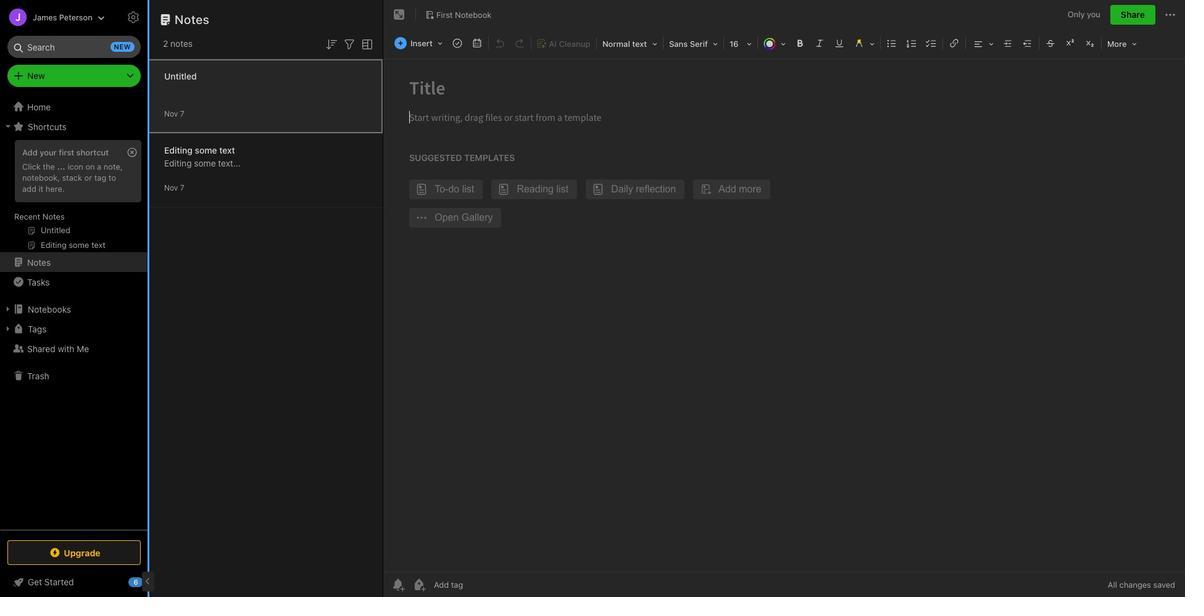Task type: describe. For each thing, give the bounding box(es) containing it.
first
[[436, 10, 453, 20]]

note window element
[[383, 0, 1185, 598]]

icon on a note, notebook, stack or tag to add it here.
[[22, 162, 123, 194]]

Account field
[[0, 5, 105, 30]]

normal text
[[602, 39, 647, 49]]

all
[[1108, 580, 1117, 590]]

sans
[[669, 39, 688, 49]]

group inside "tree"
[[0, 136, 148, 257]]

some for text...
[[194, 158, 216, 168]]

Note Editor text field
[[383, 59, 1185, 572]]

note,
[[104, 162, 123, 172]]

2 nov 7 from the top
[[164, 183, 184, 192]]

Alignment field
[[967, 35, 998, 52]]

more
[[1107, 39, 1127, 49]]

insert
[[411, 38, 433, 48]]

tasks
[[27, 277, 50, 287]]

click to collapse image
[[144, 575, 153, 590]]

with
[[58, 344, 74, 354]]

peterson
[[59, 12, 92, 22]]

editing for editing some text...
[[164, 158, 192, 168]]

new
[[27, 70, 45, 81]]

notebooks
[[28, 304, 71, 315]]

stack
[[62, 173, 82, 183]]

tags button
[[0, 319, 148, 339]]

1 vertical spatial text
[[219, 145, 235, 155]]

only
[[1068, 9, 1085, 19]]

untitled
[[164, 71, 197, 81]]

numbered list image
[[903, 35, 920, 52]]

upgrade
[[64, 548, 100, 558]]

Heading level field
[[598, 35, 662, 52]]

recent
[[14, 212, 40, 222]]

first notebook
[[436, 10, 492, 20]]

add a reminder image
[[391, 578, 406, 593]]

superscript image
[[1062, 35, 1079, 52]]

notebook,
[[22, 173, 60, 183]]

shortcuts button
[[0, 117, 148, 136]]

the
[[43, 162, 55, 172]]

1 nov 7 from the top
[[164, 109, 184, 118]]

settings image
[[126, 10, 141, 25]]

2
[[163, 38, 168, 49]]

Highlight field
[[849, 35, 879, 52]]

View options field
[[357, 36, 375, 52]]

upgrade button
[[7, 541, 141, 565]]

notebook
[[455, 10, 492, 20]]

add
[[22, 184, 36, 194]]

notebooks link
[[0, 299, 148, 319]]

outdent image
[[1019, 35, 1036, 52]]

Insert field
[[391, 35, 447, 52]]

text...
[[218, 158, 241, 168]]

click
[[22, 162, 41, 172]]

add
[[22, 148, 38, 157]]

insert link image
[[946, 35, 963, 52]]

tree containing home
[[0, 97, 148, 530]]

more actions image
[[1163, 7, 1178, 22]]

add tag image
[[412, 578, 427, 593]]

recent notes
[[14, 212, 65, 222]]

home
[[27, 102, 51, 112]]

1 7 from the top
[[180, 109, 184, 118]]

share button
[[1111, 5, 1156, 25]]

expand tags image
[[3, 324, 13, 334]]

italic image
[[811, 35, 828, 52]]

notes link
[[0, 252, 148, 272]]

it
[[39, 184, 43, 194]]

home link
[[0, 97, 148, 117]]

indent image
[[999, 35, 1017, 52]]

tasks button
[[0, 272, 148, 292]]

serif
[[690, 39, 708, 49]]

2 7 from the top
[[180, 183, 184, 192]]

a
[[97, 162, 101, 172]]

some for text
[[195, 145, 217, 155]]

shortcut
[[76, 148, 109, 157]]

share
[[1121, 9, 1145, 20]]

shortcuts
[[28, 121, 67, 132]]



Task type: locate. For each thing, give the bounding box(es) containing it.
you
[[1087, 9, 1101, 19]]

0 vertical spatial nov 7
[[164, 109, 184, 118]]

text
[[632, 39, 647, 49], [219, 145, 235, 155]]

get
[[28, 577, 42, 588]]

1 vertical spatial nov 7
[[164, 183, 184, 192]]

james peterson
[[33, 12, 92, 22]]

2 notes
[[163, 38, 193, 49]]

some up editing some text... at the left of the page
[[195, 145, 217, 155]]

get started
[[28, 577, 74, 588]]

nov 7
[[164, 109, 184, 118], [164, 183, 184, 192]]

underline image
[[831, 35, 848, 52]]

your
[[40, 148, 57, 157]]

only you
[[1068, 9, 1101, 19]]

More field
[[1103, 35, 1141, 52]]

0 vertical spatial some
[[195, 145, 217, 155]]

Font color field
[[759, 35, 790, 52]]

Add tag field
[[433, 580, 525, 591]]

nov down "untitled"
[[164, 109, 178, 118]]

some down editing some text
[[194, 158, 216, 168]]

or
[[84, 173, 92, 183]]

1 vertical spatial editing
[[164, 158, 192, 168]]

bold image
[[791, 35, 809, 52]]

calendar event image
[[469, 35, 486, 52]]

group containing add your first shortcut
[[0, 136, 148, 257]]

add your first shortcut
[[22, 148, 109, 157]]

0 vertical spatial text
[[632, 39, 647, 49]]

notes right the recent
[[43, 212, 65, 222]]

2 nov from the top
[[164, 183, 178, 192]]

0 vertical spatial notes
[[175, 12, 210, 27]]

editing some text
[[164, 145, 235, 155]]

shared with me
[[27, 344, 89, 354]]

trash link
[[0, 366, 148, 386]]

group
[[0, 136, 148, 257]]

Add filters field
[[342, 36, 357, 52]]

notes
[[175, 12, 210, 27], [43, 212, 65, 222], [27, 257, 51, 268]]

notes up tasks
[[27, 257, 51, 268]]

icon
[[68, 162, 83, 172]]

0 vertical spatial 7
[[180, 109, 184, 118]]

expand note image
[[392, 7, 407, 22]]

Font size field
[[725, 35, 756, 52]]

new button
[[7, 65, 141, 87]]

6
[[134, 578, 138, 586]]

add filters image
[[342, 37, 357, 52]]

editing for editing some text
[[164, 145, 193, 155]]

More actions field
[[1163, 5, 1178, 25]]

bulleted list image
[[883, 35, 901, 52]]

1 editing from the top
[[164, 145, 193, 155]]

...
[[57, 162, 65, 172]]

task image
[[449, 35, 466, 52]]

subscript image
[[1082, 35, 1099, 52]]

nov down editing some text... at the left of the page
[[164, 183, 178, 192]]

7 down editing some text... at the left of the page
[[180, 183, 184, 192]]

16
[[730, 39, 739, 49]]

text up text...
[[219, 145, 235, 155]]

Search text field
[[16, 36, 132, 58]]

7
[[180, 109, 184, 118], [180, 183, 184, 192]]

Font family field
[[665, 35, 722, 52]]

1 vertical spatial some
[[194, 158, 216, 168]]

new
[[114, 43, 131, 51]]

all changes saved
[[1108, 580, 1175, 590]]

editing up editing some text... at the left of the page
[[164, 145, 193, 155]]

editing down editing some text
[[164, 158, 192, 168]]

editing
[[164, 145, 193, 155], [164, 158, 192, 168]]

2 editing from the top
[[164, 158, 192, 168]]

shared
[[27, 344, 55, 354]]

click the ...
[[22, 162, 65, 172]]

first
[[59, 148, 74, 157]]

james
[[33, 12, 57, 22]]

1 vertical spatial notes
[[43, 212, 65, 222]]

some
[[195, 145, 217, 155], [194, 158, 216, 168]]

checklist image
[[923, 35, 940, 52]]

text inside field
[[632, 39, 647, 49]]

trash
[[27, 371, 49, 381]]

to
[[109, 173, 116, 183]]

first notebook button
[[421, 6, 496, 23]]

on
[[85, 162, 95, 172]]

shared with me link
[[0, 339, 148, 359]]

7 down "untitled"
[[180, 109, 184, 118]]

1 horizontal spatial text
[[632, 39, 647, 49]]

tags
[[28, 324, 47, 334]]

me
[[77, 344, 89, 354]]

Sort options field
[[324, 36, 339, 52]]

started
[[44, 577, 74, 588]]

nov 7 down editing some text... at the left of the page
[[164, 183, 184, 192]]

1 vertical spatial nov
[[164, 183, 178, 192]]

0 vertical spatial editing
[[164, 145, 193, 155]]

Help and Learning task checklist field
[[0, 573, 148, 593]]

sans serif
[[669, 39, 708, 49]]

0 horizontal spatial text
[[219, 145, 235, 155]]

tree
[[0, 97, 148, 530]]

2 vertical spatial notes
[[27, 257, 51, 268]]

strikethrough image
[[1042, 35, 1059, 52]]

text right normal
[[632, 39, 647, 49]]

notes up notes
[[175, 12, 210, 27]]

expand notebooks image
[[3, 304, 13, 314]]

new search field
[[16, 36, 135, 58]]

nov 7 down "untitled"
[[164, 109, 184, 118]]

1 nov from the top
[[164, 109, 178, 118]]

editing some text...
[[164, 158, 241, 168]]

saved
[[1153, 580, 1175, 590]]

notes
[[170, 38, 193, 49]]

nov
[[164, 109, 178, 118], [164, 183, 178, 192]]

normal
[[602, 39, 630, 49]]

tag
[[94, 173, 106, 183]]

1 vertical spatial 7
[[180, 183, 184, 192]]

changes
[[1120, 580, 1151, 590]]

here.
[[46, 184, 65, 194]]

0 vertical spatial nov
[[164, 109, 178, 118]]



Task type: vqa. For each thing, say whether or not it's contained in the screenshot.
SIZE for 20 GB
no



